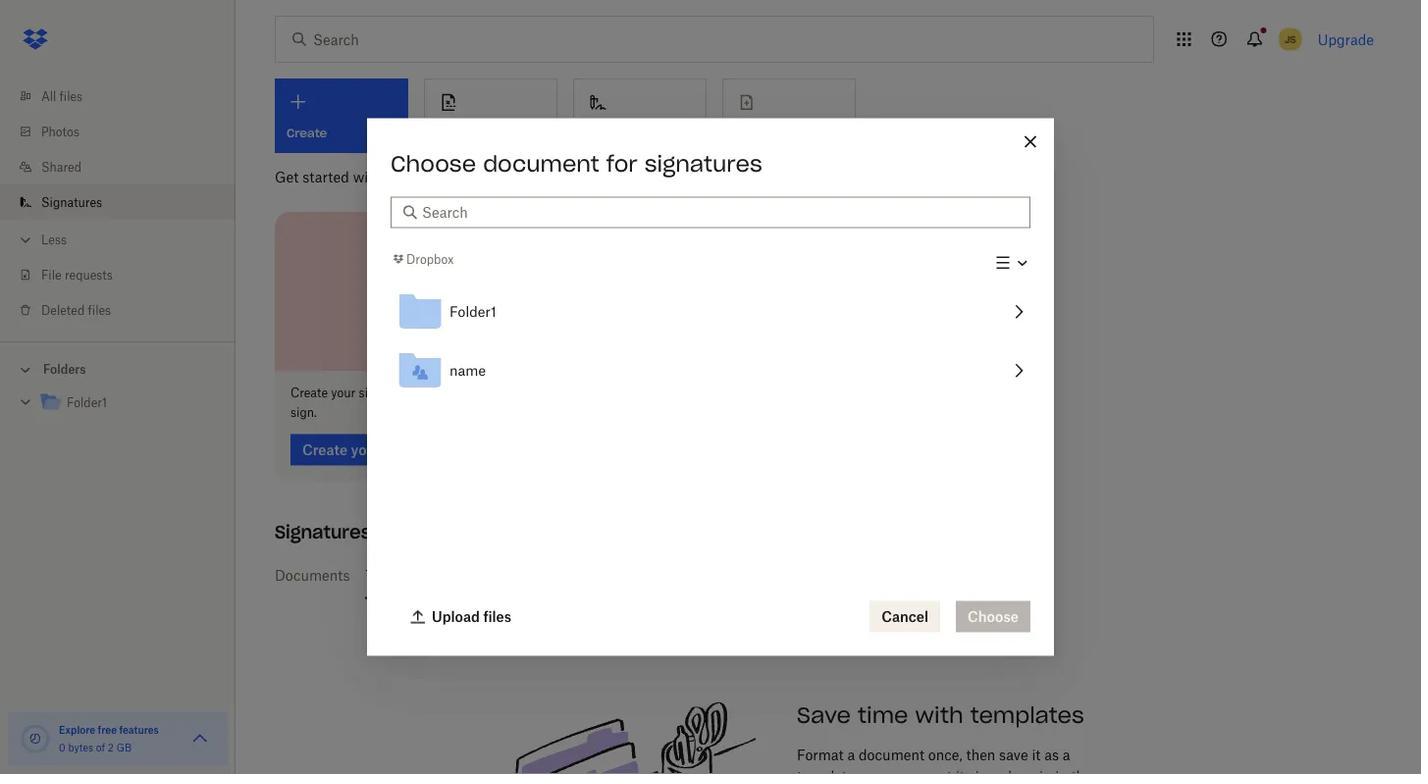 Task type: vqa. For each thing, say whether or not it's contained in the screenshot.
THE ACCESS on the right of the page
no



Task type: describe. For each thing, give the bounding box(es) containing it.
can
[[904, 769, 928, 775]]

file
[[41, 268, 61, 282]]

create your signature so you're always ready to sign.
[[291, 386, 553, 420]]

sign.
[[291, 405, 317, 420]]

templates tab
[[366, 552, 433, 599]]

as
[[1045, 747, 1059, 764]]

get started with signatures
[[275, 168, 454, 185]]

folders button
[[0, 354, 236, 383]]

gb
[[116, 742, 132, 754]]

quota usage element
[[20, 723, 51, 755]]

document inside dialog
[[483, 150, 600, 177]]

documents
[[275, 567, 350, 584]]

signed
[[969, 769, 1012, 775]]

upload files
[[432, 609, 512, 625]]

folder1 button
[[391, 282, 1031, 341]]

save
[[797, 701, 851, 729]]

format
[[797, 747, 844, 764]]

files for all files
[[59, 89, 83, 104]]

dropbox
[[406, 252, 454, 266]]

format a document once, then save it as a template so you can get it signed again in th
[[797, 747, 1092, 775]]

with for time
[[915, 701, 964, 729]]

files for upload files
[[483, 609, 512, 625]]

shared
[[41, 160, 81, 174]]

cancel
[[882, 609, 929, 625]]

of
[[96, 742, 105, 754]]

folder1 for folder1 link
[[67, 396, 107, 410]]

less image
[[16, 230, 35, 250]]

deleted
[[41, 303, 85, 318]]

all files link
[[16, 79, 236, 114]]

folders
[[43, 362, 86, 377]]

folder1 link
[[39, 390, 220, 417]]

photos link
[[16, 114, 236, 149]]

ready
[[508, 386, 539, 401]]

document inside 'format a document once, then save it as a template so you can get it signed again in th'
[[859, 747, 925, 764]]

0 horizontal spatial it
[[956, 769, 965, 775]]

signatures list item
[[0, 185, 236, 220]]

all
[[41, 89, 56, 104]]

you're
[[431, 386, 463, 401]]

for
[[606, 150, 638, 177]]

signatures inside list item
[[41, 195, 102, 210]]

get for get started with signatures
[[275, 168, 299, 185]]

with for started
[[353, 168, 382, 185]]

dropbox link
[[391, 249, 454, 269]]

photos
[[41, 124, 79, 139]]

templates
[[366, 567, 433, 584]]

list containing all files
[[0, 67, 236, 342]]

1 a from the left
[[848, 747, 855, 764]]

signature
[[359, 386, 411, 401]]

0 vertical spatial it
[[1032, 747, 1041, 764]]

1 vertical spatial signatures
[[275, 521, 371, 544]]

upgrade
[[1318, 31, 1374, 48]]

explore
[[59, 724, 95, 736]]

deleted files link
[[16, 293, 236, 328]]

deleted files
[[41, 303, 111, 318]]

name button
[[391, 341, 1031, 400]]

file requests
[[41, 268, 113, 282]]

so inside 'format a document once, then save it as a template so you can get it signed again in th'
[[859, 769, 874, 775]]

you
[[877, 769, 901, 775]]



Task type: locate. For each thing, give the bounding box(es) containing it.
get left started
[[275, 168, 299, 185]]

0 horizontal spatial folder1
[[67, 396, 107, 410]]

so inside the create your signature so you're always ready to sign.
[[415, 386, 427, 401]]

1 vertical spatial files
[[88, 303, 111, 318]]

0 vertical spatial folder1
[[450, 304, 497, 320]]

to
[[542, 386, 553, 401]]

get signatures
[[437, 125, 525, 141]]

row group inside choose document for signatures dialog
[[391, 282, 1031, 400]]

signatures down 'get signatures'
[[385, 168, 454, 185]]

files inside upload files button
[[483, 609, 512, 625]]

1 horizontal spatial document
[[859, 747, 925, 764]]

folder1 inside folder1 link
[[67, 396, 107, 410]]

free
[[98, 724, 117, 736]]

bytes
[[68, 742, 93, 754]]

signatures
[[41, 195, 102, 210], [275, 521, 371, 544]]

all files
[[41, 89, 83, 104]]

signatures inside dialog
[[645, 150, 763, 177]]

files right upload
[[483, 609, 512, 625]]

save
[[999, 747, 1028, 764]]

signatures
[[461, 125, 525, 141], [645, 150, 763, 177], [385, 168, 454, 185]]

0
[[59, 742, 65, 754]]

1 horizontal spatial so
[[859, 769, 874, 775]]

2 a from the left
[[1063, 747, 1071, 764]]

so left you
[[859, 769, 874, 775]]

a right as
[[1063, 747, 1071, 764]]

0 horizontal spatial document
[[483, 150, 600, 177]]

get inside button
[[437, 125, 458, 141]]

so left you're
[[415, 386, 427, 401]]

Search text field
[[422, 202, 1019, 223]]

2 vertical spatial files
[[483, 609, 512, 625]]

dropbox image
[[16, 20, 55, 59]]

files
[[59, 89, 83, 104], [88, 303, 111, 318], [483, 609, 512, 625]]

documents tab
[[275, 552, 350, 599]]

templates
[[971, 701, 1085, 729]]

1 horizontal spatial folder1
[[450, 304, 497, 320]]

0 vertical spatial files
[[59, 89, 83, 104]]

0 horizontal spatial get
[[275, 168, 299, 185]]

files inside all files link
[[59, 89, 83, 104]]

1 horizontal spatial signatures
[[461, 125, 525, 141]]

cancel button
[[870, 601, 940, 633]]

it
[[1032, 747, 1041, 764], [956, 769, 965, 775]]

get up choose
[[437, 125, 458, 141]]

get signatures button
[[424, 79, 558, 153]]

2
[[108, 742, 114, 754]]

started
[[303, 168, 349, 185]]

choose document for signatures dialog
[[367, 118, 1054, 656]]

document down 'get signatures'
[[483, 150, 600, 177]]

1 vertical spatial folder1
[[67, 396, 107, 410]]

1 horizontal spatial with
[[915, 701, 964, 729]]

tab list containing documents
[[275, 552, 1366, 599]]

0 vertical spatial document
[[483, 150, 600, 177]]

signatures up search text field
[[645, 150, 763, 177]]

files inside deleted files link
[[88, 303, 111, 318]]

files right 'all'
[[59, 89, 83, 104]]

get
[[437, 125, 458, 141], [275, 168, 299, 185]]

1 horizontal spatial it
[[1032, 747, 1041, 764]]

a up template
[[848, 747, 855, 764]]

1 vertical spatial with
[[915, 701, 964, 729]]

less
[[41, 232, 67, 247]]

document up you
[[859, 747, 925, 764]]

template
[[797, 769, 855, 775]]

1 horizontal spatial files
[[88, 303, 111, 318]]

file requests link
[[16, 257, 236, 293]]

1 horizontal spatial get
[[437, 125, 458, 141]]

once,
[[928, 747, 963, 764]]

upload files button
[[399, 601, 523, 633]]

with right started
[[353, 168, 382, 185]]

choose document for signatures
[[391, 150, 763, 177]]

folder1
[[450, 304, 497, 320], [67, 396, 107, 410]]

1 horizontal spatial signatures
[[275, 521, 371, 544]]

always
[[467, 386, 505, 401]]

0 horizontal spatial with
[[353, 168, 382, 185]]

folder1 for folder1 button
[[450, 304, 497, 320]]

1 vertical spatial it
[[956, 769, 965, 775]]

tab list
[[275, 552, 1366, 599]]

list
[[0, 67, 236, 342]]

a
[[848, 747, 855, 764], [1063, 747, 1071, 764]]

then
[[966, 747, 996, 764]]

time
[[858, 701, 909, 729]]

signatures up choose
[[461, 125, 525, 141]]

0 vertical spatial signatures
[[41, 195, 102, 210]]

upgrade link
[[1318, 31, 1374, 48]]

0 vertical spatial so
[[415, 386, 427, 401]]

files right deleted
[[88, 303, 111, 318]]

requests
[[65, 268, 113, 282]]

create
[[291, 386, 328, 401]]

2 horizontal spatial files
[[483, 609, 512, 625]]

it right get
[[956, 769, 965, 775]]

name
[[450, 362, 486, 379]]

0 horizontal spatial a
[[848, 747, 855, 764]]

1 vertical spatial get
[[275, 168, 299, 185]]

row group
[[391, 282, 1031, 400]]

folder1 inside folder1 button
[[450, 304, 497, 320]]

folder1 down folders at the top of the page
[[67, 396, 107, 410]]

0 vertical spatial get
[[437, 125, 458, 141]]

signatures up documents tab
[[275, 521, 371, 544]]

signatures down shared
[[41, 195, 102, 210]]

upload
[[432, 609, 480, 625]]

choose
[[391, 150, 476, 177]]

in
[[1055, 769, 1068, 775]]

1 vertical spatial so
[[859, 769, 874, 775]]

signatures inside button
[[461, 125, 525, 141]]

0 horizontal spatial signatures
[[385, 168, 454, 185]]

1 horizontal spatial a
[[1063, 747, 1071, 764]]

document
[[483, 150, 600, 177], [859, 747, 925, 764]]

signatures for choose document for signatures
[[645, 150, 763, 177]]

get for get signatures
[[437, 125, 458, 141]]

0 vertical spatial with
[[353, 168, 382, 185]]

your
[[331, 386, 356, 401]]

save time with templates
[[797, 701, 1085, 729]]

get
[[931, 769, 952, 775]]

again
[[1016, 769, 1052, 775]]

0 horizontal spatial so
[[415, 386, 427, 401]]

row group containing folder1
[[391, 282, 1031, 400]]

it left as
[[1032, 747, 1041, 764]]

signatures for get started with signatures
[[385, 168, 454, 185]]

signatures link
[[16, 185, 236, 220]]

explore free features 0 bytes of 2 gb
[[59, 724, 159, 754]]

2 horizontal spatial signatures
[[645, 150, 763, 177]]

0 horizontal spatial files
[[59, 89, 83, 104]]

files for deleted files
[[88, 303, 111, 318]]

folder1 up name
[[450, 304, 497, 320]]

0 horizontal spatial signatures
[[41, 195, 102, 210]]

so
[[415, 386, 427, 401], [859, 769, 874, 775]]

with up once,
[[915, 701, 964, 729]]

features
[[119, 724, 159, 736]]

1 vertical spatial document
[[859, 747, 925, 764]]

with
[[353, 168, 382, 185], [915, 701, 964, 729]]

shared link
[[16, 149, 236, 185]]



